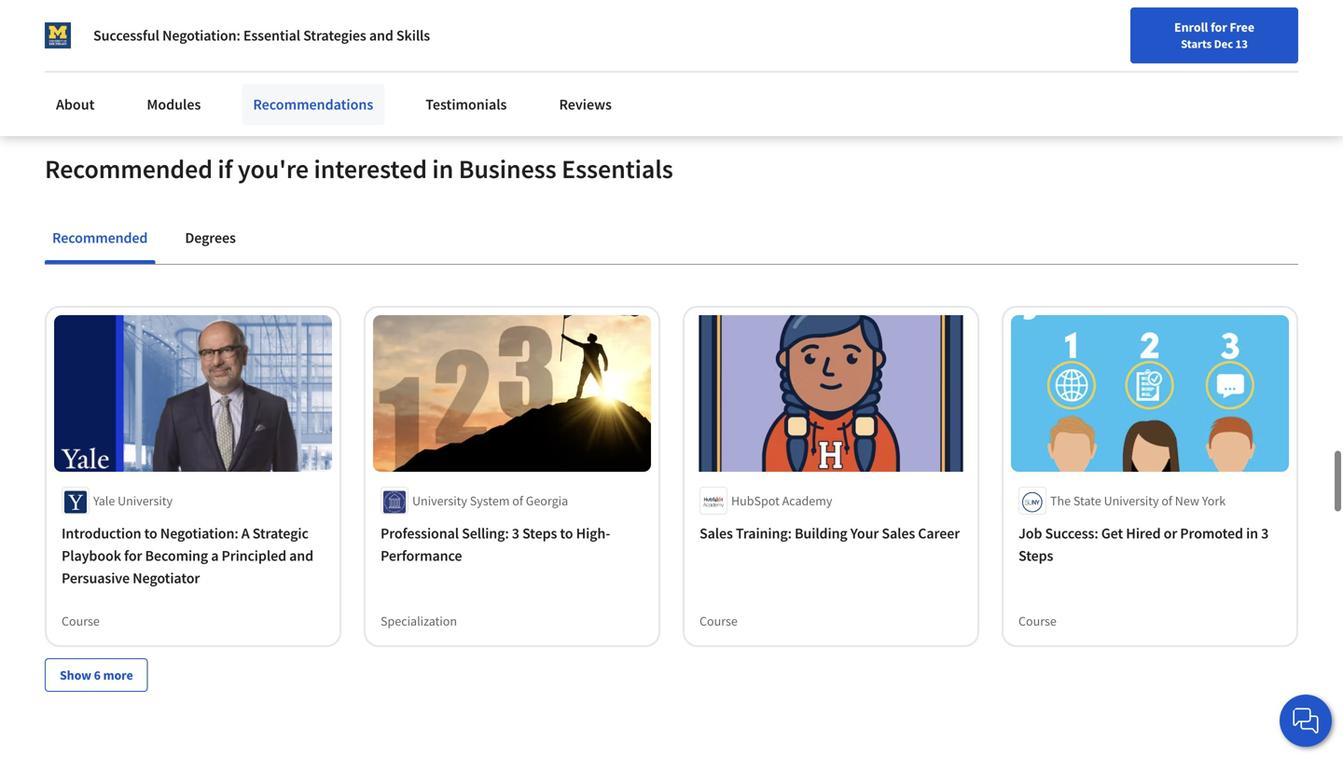 Task type: vqa. For each thing, say whether or not it's contained in the screenshot.


Task type: locate. For each thing, give the bounding box(es) containing it.
university right yale
[[118, 493, 173, 509]]

2 completed from the left
[[580, 15, 646, 34]]

to inside once you have successfully completed the final exam, you will have successfully completed the course! the estimated time to complete the examination is 75 minutes.  you can retake the examination until you are confident that you understand these concepts.
[[111, 38, 124, 56]]

0 horizontal spatial sales
[[700, 524, 733, 543]]

3 inside professional selling: 3 steps to high- performance
[[512, 524, 520, 543]]

13
[[1236, 36, 1249, 51]]

negotiation: inside introduction to negotiation: a strategic playbook for becoming a principled and persuasive negotiator
[[160, 524, 239, 543]]

0 vertical spatial for
[[1211, 19, 1228, 35]]

2 of from the left
[[1162, 493, 1173, 509]]

0 vertical spatial the
[[722, 15, 745, 34]]

and
[[369, 26, 394, 45], [289, 547, 314, 565]]

1 vertical spatial steps
[[1019, 547, 1054, 565]]

course for introduction to negotiation: a strategic playbook for becoming a principled and persuasive negotiator
[[62, 613, 100, 630]]

0 horizontal spatial examination
[[212, 38, 290, 56]]

complete
[[127, 38, 185, 56]]

1 horizontal spatial have
[[469, 15, 499, 34]]

0 horizontal spatial to
[[111, 38, 124, 56]]

1 horizontal spatial for
[[1211, 19, 1228, 35]]

about link
[[45, 84, 106, 125]]

1 have from the left
[[140, 15, 170, 34]]

0 vertical spatial negotiation:
[[162, 26, 241, 45]]

principled
[[222, 547, 287, 565]]

3 inside job success: get hired or promoted in 3 steps
[[1262, 524, 1269, 543]]

2 horizontal spatial to
[[560, 524, 573, 543]]

successfully
[[173, 15, 248, 34], [502, 15, 577, 34]]

have right will
[[469, 15, 499, 34]]

professional
[[381, 524, 459, 543]]

have
[[140, 15, 170, 34], [469, 15, 499, 34]]

to up becoming at bottom
[[144, 524, 157, 543]]

sales training: building your sales career
[[700, 524, 960, 543]]

successfully up concepts.
[[173, 15, 248, 34]]

the up that
[[722, 15, 745, 34]]

the left final
[[321, 15, 341, 34]]

modules
[[147, 95, 201, 114]]

of
[[513, 493, 523, 509], [1162, 493, 1173, 509]]

0 horizontal spatial steps
[[523, 524, 557, 543]]

becoming
[[145, 547, 208, 565]]

0 horizontal spatial the
[[722, 15, 745, 34]]

retake
[[432, 38, 471, 56]]

examination left until
[[498, 38, 576, 56]]

business
[[459, 153, 557, 185]]

1 horizontal spatial 3
[[1262, 524, 1269, 543]]

steps down the georgia
[[523, 524, 557, 543]]

have up complete on the left
[[140, 15, 170, 34]]

course!
[[673, 15, 719, 34]]

you up can
[[418, 15, 441, 34]]

to inside introduction to negotiation: a strategic playbook for becoming a principled and persuasive negotiator
[[144, 524, 157, 543]]

that
[[722, 38, 748, 56]]

the inside once you have successfully completed the final exam, you will have successfully completed the course! the estimated time to complete the examination is 75 minutes.  you can retake the examination until you are confident that you understand these concepts.
[[722, 15, 745, 34]]

to left the high-
[[560, 524, 573, 543]]

interested
[[314, 153, 427, 185]]

new
[[1176, 493, 1200, 509]]

completed up until
[[580, 15, 646, 34]]

1 horizontal spatial sales
[[882, 524, 916, 543]]

1 horizontal spatial of
[[1162, 493, 1173, 509]]

sales left training:
[[700, 524, 733, 543]]

recommended inside recommended button
[[52, 229, 148, 248]]

examination
[[212, 38, 290, 56], [498, 38, 576, 56]]

2 course from the left
[[700, 613, 738, 630]]

chat with us image
[[1292, 706, 1322, 736]]

1 horizontal spatial and
[[369, 26, 394, 45]]

high-
[[576, 524, 611, 543]]

2 horizontal spatial university
[[1105, 493, 1160, 509]]

steps down job
[[1019, 547, 1054, 565]]

1 horizontal spatial completed
[[580, 15, 646, 34]]

collection element
[[34, 265, 1310, 722]]

75
[[306, 38, 320, 56]]

1 completed from the left
[[251, 15, 318, 34]]

course
[[62, 613, 100, 630], [700, 613, 738, 630], [1019, 613, 1057, 630]]

1 3 from the left
[[512, 524, 520, 543]]

1 university from the left
[[118, 493, 173, 509]]

0 vertical spatial recommended
[[45, 153, 213, 185]]

1 vertical spatial recommended
[[52, 229, 148, 248]]

promoted
[[1181, 524, 1244, 543]]

3 right promoted
[[1262, 524, 1269, 543]]

None search field
[[266, 12, 574, 49]]

0 horizontal spatial course
[[62, 613, 100, 630]]

0 vertical spatial and
[[369, 26, 394, 45]]

1 horizontal spatial examination
[[498, 38, 576, 56]]

2 sales from the left
[[882, 524, 916, 543]]

university up hired
[[1105, 493, 1160, 509]]

0 horizontal spatial successfully
[[173, 15, 248, 34]]

2 3 from the left
[[1262, 524, 1269, 543]]

successful
[[93, 26, 159, 45]]

negotiation: up a at the left bottom
[[160, 524, 239, 543]]

to inside professional selling: 3 steps to high- performance
[[560, 524, 573, 543]]

professional selling: 3 steps to high- performance link
[[381, 522, 644, 567]]

1 horizontal spatial steps
[[1019, 547, 1054, 565]]

0 horizontal spatial for
[[124, 547, 142, 565]]

0 horizontal spatial completed
[[251, 15, 318, 34]]

1 vertical spatial negotiation:
[[160, 524, 239, 543]]

3
[[512, 524, 520, 543], [1262, 524, 1269, 543]]

playbook
[[62, 547, 121, 565]]

recommendations
[[253, 95, 374, 114]]

university of michigan image
[[45, 22, 71, 49]]

1 horizontal spatial successfully
[[502, 15, 577, 34]]

3 right selling:
[[512, 524, 520, 543]]

0 horizontal spatial and
[[289, 547, 314, 565]]

in
[[432, 153, 454, 185], [1247, 524, 1259, 543]]

introduction
[[62, 524, 141, 543]]

the inside the "collection" element
[[1051, 493, 1071, 509]]

1 vertical spatial for
[[124, 547, 142, 565]]

1 horizontal spatial in
[[1247, 524, 1259, 543]]

estimated
[[748, 15, 811, 34]]

and left skills
[[369, 26, 394, 45]]

dec
[[1215, 36, 1234, 51]]

0 horizontal spatial of
[[513, 493, 523, 509]]

1 horizontal spatial the
[[1051, 493, 1071, 509]]

essential
[[243, 26, 301, 45]]

1 vertical spatial in
[[1247, 524, 1259, 543]]

completed up is at the top left of page
[[251, 15, 318, 34]]

introduction to negotiation: a strategic playbook for becoming a principled and persuasive negotiator link
[[62, 522, 325, 590]]

2 horizontal spatial course
[[1019, 613, 1057, 630]]

successfully right will
[[502, 15, 577, 34]]

if
[[218, 153, 233, 185]]

introduction to negotiation: a strategic playbook for becoming a principled and persuasive negotiator
[[62, 524, 314, 588]]

steps
[[523, 524, 557, 543], [1019, 547, 1054, 565]]

0 vertical spatial in
[[432, 153, 454, 185]]

1 horizontal spatial to
[[144, 524, 157, 543]]

for up the "dec"
[[1211, 19, 1228, 35]]

steps inside professional selling: 3 steps to high- performance
[[523, 524, 557, 543]]

of right system
[[513, 493, 523, 509]]

to up 'understand'
[[111, 38, 124, 56]]

university
[[118, 493, 173, 509], [413, 493, 468, 509], [1105, 493, 1160, 509]]

for down introduction on the bottom left
[[124, 547, 142, 565]]

you right that
[[751, 38, 774, 56]]

0 horizontal spatial university
[[118, 493, 173, 509]]

testimonials link
[[415, 84, 518, 125]]

1 horizontal spatial university
[[413, 493, 468, 509]]

the
[[722, 15, 745, 34], [1051, 493, 1071, 509]]

you
[[114, 15, 137, 34], [418, 15, 441, 34], [610, 38, 633, 56], [751, 38, 774, 56]]

menu item
[[987, 19, 1107, 79]]

1 course from the left
[[62, 613, 100, 630]]

examination up concepts.
[[212, 38, 290, 56]]

university up the professional
[[413, 493, 468, 509]]

a
[[211, 547, 219, 565]]

recommendations link
[[242, 84, 385, 125]]

0 horizontal spatial have
[[140, 15, 170, 34]]

2 have from the left
[[469, 15, 499, 34]]

in right promoted
[[1247, 524, 1259, 543]]

the right retake
[[474, 38, 495, 56]]

in inside job success: get hired or promoted in 3 steps
[[1247, 524, 1259, 543]]

professional selling: 3 steps to high- performance
[[381, 524, 611, 565]]

enroll for free starts dec 13
[[1175, 19, 1255, 51]]

building
[[795, 524, 848, 543]]

are
[[636, 38, 656, 56]]

modules link
[[136, 84, 212, 125]]

the left state
[[1051, 493, 1071, 509]]

0 vertical spatial steps
[[523, 524, 557, 543]]

3 course from the left
[[1019, 613, 1057, 630]]

sales right your
[[882, 524, 916, 543]]

negotiation: up concepts.
[[162, 26, 241, 45]]

and inside introduction to negotiation: a strategic playbook for becoming a principled and persuasive negotiator
[[289, 547, 314, 565]]

1 examination from the left
[[212, 38, 290, 56]]

0 horizontal spatial 3
[[512, 524, 520, 543]]

university system of georgia
[[413, 493, 568, 509]]

in left business
[[432, 153, 454, 185]]

1 of from the left
[[513, 493, 523, 509]]

the
[[321, 15, 341, 34], [649, 15, 670, 34], [188, 38, 209, 56], [474, 38, 495, 56]]

hubspot academy
[[732, 493, 833, 509]]

is
[[293, 38, 303, 56]]

recommended for recommended
[[52, 229, 148, 248]]

specialization
[[381, 613, 457, 630]]

recommended if you're interested in business essentials
[[45, 153, 674, 185]]

or
[[1164, 524, 1178, 543]]

1 horizontal spatial course
[[700, 613, 738, 630]]

completed
[[251, 15, 318, 34], [580, 15, 646, 34]]

1 vertical spatial and
[[289, 547, 314, 565]]

sales
[[700, 524, 733, 543], [882, 524, 916, 543]]

1 vertical spatial the
[[1051, 493, 1071, 509]]

and down strategic
[[289, 547, 314, 565]]

2 successfully from the left
[[502, 15, 577, 34]]

of left the new
[[1162, 493, 1173, 509]]



Task type: describe. For each thing, give the bounding box(es) containing it.
strategic
[[253, 524, 309, 543]]

hired
[[1127, 524, 1161, 543]]

concepts.
[[191, 60, 251, 79]]

you right once
[[114, 15, 137, 34]]

academy
[[783, 493, 833, 509]]

minutes.
[[323, 38, 378, 56]]

2 examination from the left
[[498, 38, 576, 56]]

exam,
[[378, 15, 415, 34]]

enroll
[[1175, 19, 1209, 35]]

show 6 more button
[[45, 659, 148, 692]]

course for job success: get hired or promoted in 3 steps
[[1019, 613, 1057, 630]]

the up are
[[649, 15, 670, 34]]

system
[[470, 493, 510, 509]]

selling:
[[462, 524, 509, 543]]

for inside enroll for free starts dec 13
[[1211, 19, 1228, 35]]

2 university from the left
[[413, 493, 468, 509]]

degrees
[[185, 229, 236, 248]]

state
[[1074, 493, 1102, 509]]

0 horizontal spatial in
[[432, 153, 454, 185]]

persuasive
[[62, 569, 130, 588]]

get
[[1102, 524, 1124, 543]]

you left are
[[610, 38, 633, 56]]

training:
[[736, 524, 792, 543]]

these
[[154, 60, 188, 79]]

course for sales training: building your sales career
[[700, 613, 738, 630]]

successful negotiation: essential strategies and skills
[[93, 26, 430, 45]]

job
[[1019, 524, 1043, 543]]

about
[[56, 95, 95, 114]]

6
[[94, 667, 101, 684]]

can
[[407, 38, 429, 56]]

you're
[[238, 153, 309, 185]]

essentials
[[562, 153, 674, 185]]

yale university
[[93, 493, 173, 509]]

skills
[[397, 26, 430, 45]]

starts
[[1182, 36, 1212, 51]]

success:
[[1046, 524, 1099, 543]]

for inside introduction to negotiation: a strategic playbook for becoming a principled and persuasive negotiator
[[124, 547, 142, 565]]

will
[[444, 15, 466, 34]]

job success: get hired or promoted in 3 steps link
[[1019, 522, 1282, 567]]

show 6 more
[[60, 667, 133, 684]]

testimonials
[[426, 95, 507, 114]]

1 sales from the left
[[700, 524, 733, 543]]

sales training: building your sales career link
[[700, 522, 963, 545]]

degrees button
[[178, 216, 243, 261]]

hubspot
[[732, 493, 780, 509]]

strategies
[[303, 26, 367, 45]]

confident
[[659, 38, 719, 56]]

free
[[1230, 19, 1255, 35]]

recommendation tabs tab list
[[45, 216, 1299, 264]]

negotiator
[[133, 569, 200, 588]]

york
[[1203, 493, 1226, 509]]

until
[[578, 38, 607, 56]]

recommended for recommended if you're interested in business essentials
[[45, 153, 213, 185]]

the state university of new york
[[1051, 493, 1226, 509]]

career
[[919, 524, 960, 543]]

performance
[[381, 547, 462, 565]]

reviews link
[[548, 84, 623, 125]]

coursera image
[[22, 15, 141, 45]]

once you have successfully completed the final exam, you will have successfully completed the course! the estimated time to complete the examination is 75 minutes.  you can retake the examination until you are confident that you understand these concepts.
[[79, 15, 811, 79]]

you
[[381, 38, 404, 56]]

time
[[79, 38, 108, 56]]

yale
[[93, 493, 115, 509]]

recommended button
[[45, 216, 155, 261]]

job success: get hired or promoted in 3 steps
[[1019, 524, 1269, 565]]

understand
[[79, 60, 151, 79]]

more
[[103, 667, 133, 684]]

3 university from the left
[[1105, 493, 1160, 509]]

show notifications image
[[1127, 23, 1149, 46]]

a
[[241, 524, 250, 543]]

your
[[851, 524, 879, 543]]

georgia
[[526, 493, 568, 509]]

once
[[79, 15, 111, 34]]

reviews
[[559, 95, 612, 114]]

final
[[344, 15, 375, 34]]

the up concepts.
[[188, 38, 209, 56]]

show
[[60, 667, 91, 684]]

steps inside job success: get hired or promoted in 3 steps
[[1019, 547, 1054, 565]]

1 successfully from the left
[[173, 15, 248, 34]]



